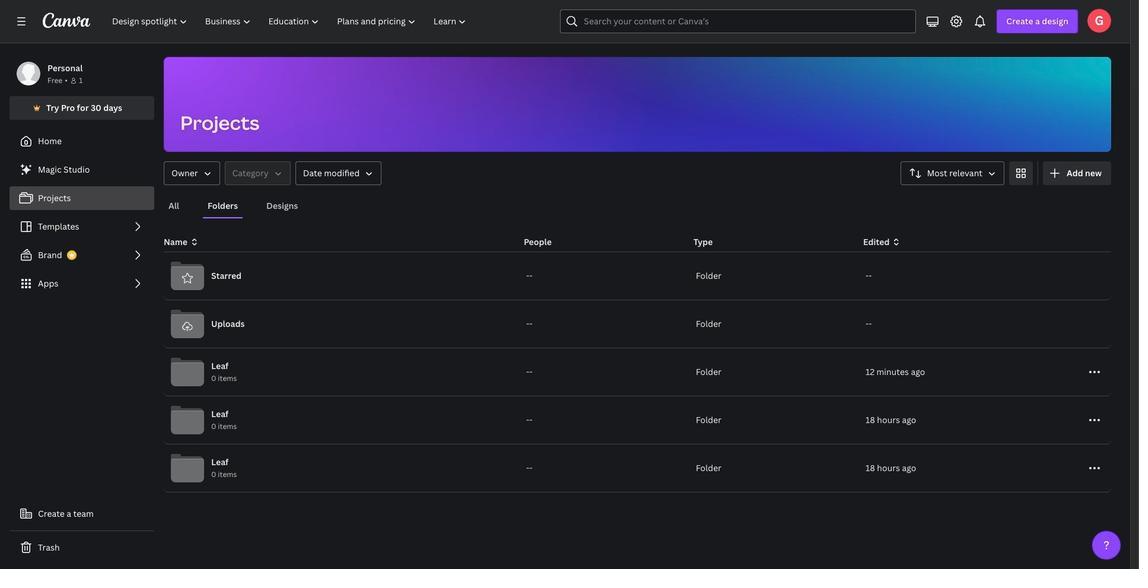 Task type: vqa. For each thing, say whether or not it's contained in the screenshot.
Owner 'BUTTON'
yes



Task type: locate. For each thing, give the bounding box(es) containing it.
Sort by button
[[901, 161, 1005, 185]]

top level navigation element
[[104, 9, 477, 33]]

list
[[9, 158, 154, 296]]

genericname382024 image
[[1088, 9, 1112, 33]]

genericname382024 image
[[1088, 9, 1112, 33]]

Search search field
[[584, 10, 893, 33]]

None search field
[[561, 9, 917, 33]]



Task type: describe. For each thing, give the bounding box(es) containing it.
Date modified button
[[295, 161, 382, 185]]

Owner button
[[164, 161, 220, 185]]

Category button
[[225, 161, 291, 185]]



